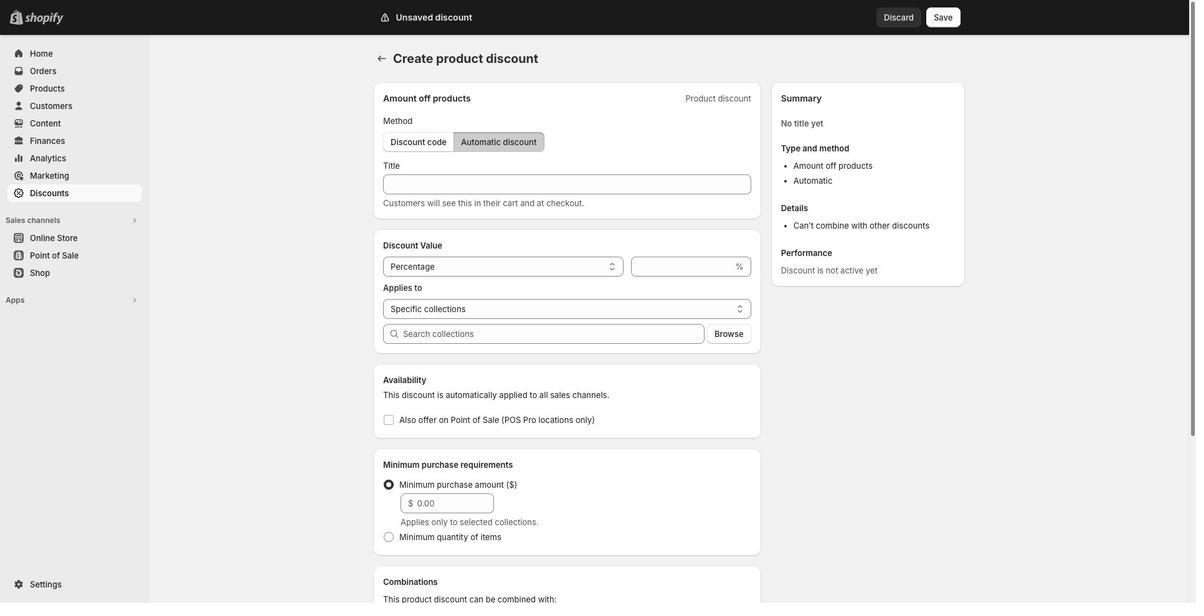 Task type: describe. For each thing, give the bounding box(es) containing it.
shopify image
[[25, 12, 64, 25]]

0.00 text field
[[417, 493, 494, 513]]

Search collections text field
[[403, 324, 705, 344]]



Task type: vqa. For each thing, say whether or not it's contained in the screenshot.
Speak your customers' language Adding translations to your store improves cross-border conversion by an average of 13%. It's free and takes minutes.
no



Task type: locate. For each thing, give the bounding box(es) containing it.
None text field
[[631, 257, 733, 277]]

None text field
[[383, 174, 751, 194]]



